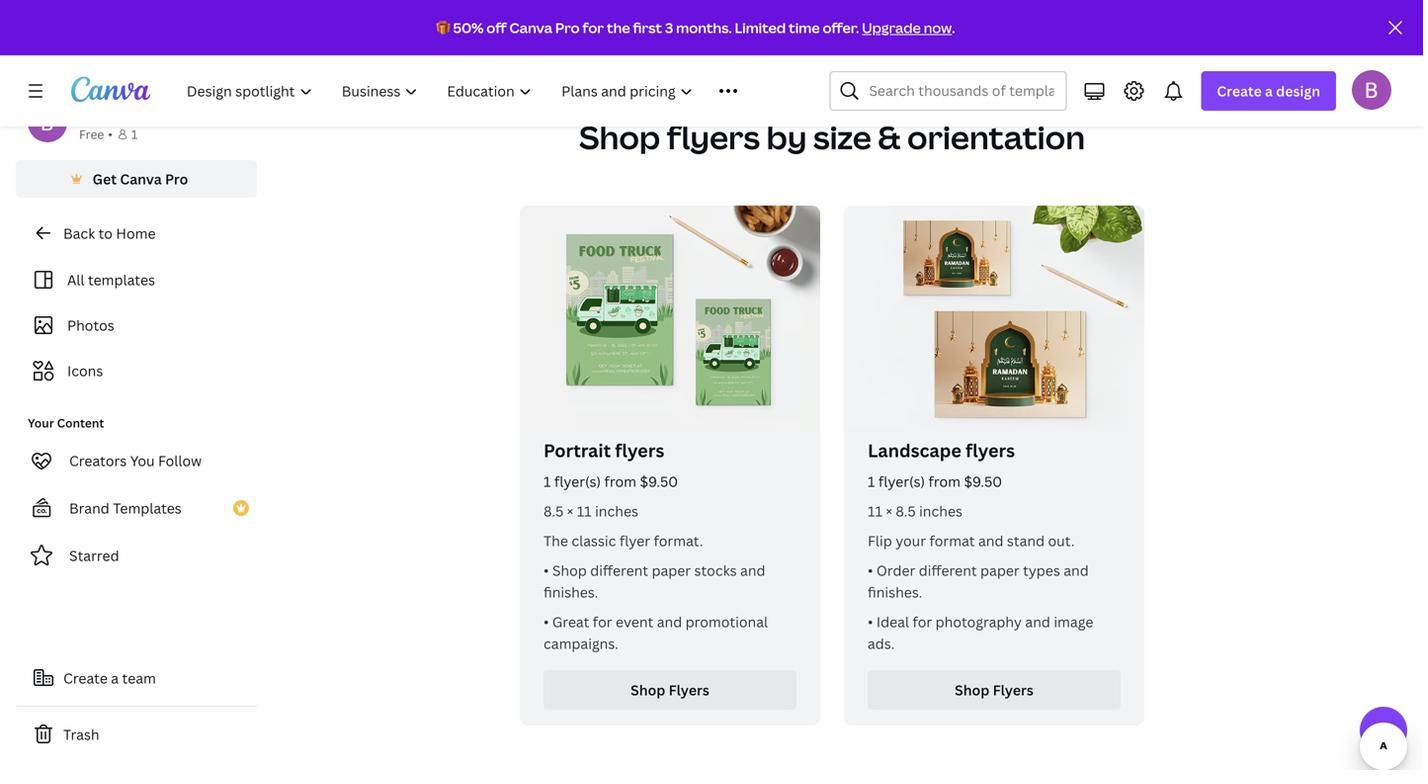 Task type: vqa. For each thing, say whether or not it's contained in the screenshot.
the your
yes



Task type: describe. For each thing, give the bounding box(es) containing it.
your
[[896, 531, 926, 550]]

orientation
[[907, 116, 1085, 159]]

all
[[67, 270, 85, 289]]

flyer(s) for portrait
[[554, 472, 601, 491]]

landscape
[[868, 438, 962, 463]]

shop flyers by size & orientation
[[579, 116, 1085, 159]]

.
[[952, 18, 955, 37]]

types
[[1023, 561, 1060, 580]]

🎁
[[437, 18, 450, 37]]

create a team
[[63, 669, 156, 688]]

Search search field
[[869, 72, 1054, 110]]

you
[[130, 451, 155, 470]]

starred link
[[16, 536, 257, 575]]

the
[[544, 531, 568, 550]]

shop flyers link for portrait flyers
[[544, 670, 797, 710]]

the
[[607, 18, 630, 37]]

flyers for shop
[[667, 116, 760, 159]]

• for • order different paper types and finishes.
[[868, 561, 873, 580]]

by
[[767, 116, 807, 159]]

brand templates link
[[16, 488, 257, 528]]

different for landscape
[[919, 561, 977, 580]]

finishes. for landscape
[[868, 583, 923, 602]]

from for portrait
[[604, 472, 637, 491]]

get canva pro
[[93, 170, 188, 188]]

portrait
[[544, 438, 611, 463]]

&
[[878, 116, 901, 159]]

• order different paper types and finishes.
[[868, 561, 1089, 602]]

ads.
[[868, 634, 895, 653]]

1 8.5 from the left
[[544, 502, 564, 520]]

event
[[616, 612, 654, 631]]

flip
[[868, 531, 892, 550]]

templates
[[113, 499, 182, 517]]

portrait flyers 1 flyer(s) from $9.50
[[544, 438, 678, 491]]

create a design
[[1217, 82, 1321, 100]]

2 8.5 from the left
[[896, 502, 916, 520]]

icons
[[67, 361, 103, 380]]

flyers for landscape
[[966, 438, 1015, 463]]

3
[[665, 18, 673, 37]]

flyers for portrait flyers
[[669, 681, 710, 699]]

• for • ideal for photography and image ads.
[[868, 612, 873, 631]]

time
[[789, 18, 820, 37]]

image
[[1054, 612, 1094, 631]]

• for • shop different paper stocks and finishes.
[[544, 561, 549, 580]]

creators you follow link
[[16, 441, 257, 480]]

0 vertical spatial canva
[[510, 18, 553, 37]]

back to home link
[[16, 214, 257, 253]]

creators
[[69, 451, 127, 470]]

out.
[[1048, 531, 1075, 550]]

classic
[[572, 531, 616, 550]]

and inside • shop different paper stocks and finishes.
[[740, 561, 766, 580]]

landscape flyers 1 flyer(s) from $9.50
[[868, 438, 1015, 491]]

flyer(s) for landscape
[[879, 472, 925, 491]]

creators you follow
[[69, 451, 202, 470]]

the classic flyer format.
[[544, 531, 703, 550]]

offer.
[[823, 18, 859, 37]]

portrait flyers image
[[520, 206, 820, 431]]

bob builder image
[[1352, 70, 1392, 109]]

promotional
[[686, 612, 768, 631]]

icons link
[[28, 352, 245, 389]]

$9.50 for landscape flyers
[[964, 472, 1002, 491]]

photos link
[[28, 306, 245, 344]]

inches for portrait
[[595, 502, 639, 520]]

for left 'the'
[[583, 18, 604, 37]]

create for create a team
[[63, 669, 108, 688]]

different for portrait
[[590, 561, 649, 580]]

and inside "• order different paper types and finishes."
[[1064, 561, 1089, 580]]

trash link
[[16, 715, 257, 754]]

• right free
[[108, 126, 113, 142]]

• great for event and promotional campaigns.
[[544, 612, 768, 653]]

back
[[63, 224, 95, 243]]

all templates
[[67, 270, 155, 289]]

back to home
[[63, 224, 156, 243]]

and inside • great for event and promotional campaigns.
[[657, 612, 682, 631]]

create a team button
[[16, 658, 257, 698]]

get canva pro button
[[16, 160, 257, 198]]

a for design
[[1265, 82, 1273, 100]]



Task type: locate. For each thing, give the bounding box(es) containing it.
11 up flip on the right bottom of page
[[868, 502, 883, 520]]

and left stand
[[979, 531, 1004, 550]]

• inside • great for event and promotional campaigns.
[[544, 612, 549, 631]]

top level navigation element
[[174, 71, 782, 111], [174, 71, 782, 111]]

from up 11 × 8.5 inches
[[929, 472, 961, 491]]

finishes.
[[544, 583, 598, 602], [868, 583, 923, 602]]

flyers inside portrait flyers 1 flyer(s) from $9.50
[[615, 438, 665, 463]]

× up the the
[[567, 502, 574, 520]]

flyers down • great for event and promotional campaigns.
[[669, 681, 710, 699]]

a
[[1265, 82, 1273, 100], [111, 669, 119, 688]]

upgrade now button
[[862, 18, 952, 37]]

flyer(s) down the "portrait"
[[554, 472, 601, 491]]

1 down the "portrait"
[[544, 472, 551, 491]]

• inside • ideal for photography and image ads.
[[868, 612, 873, 631]]

1 flyer(s) from the left
[[554, 472, 601, 491]]

shop flyers down • ideal for photography and image ads.
[[955, 681, 1034, 699]]

• inside • shop different paper stocks and finishes.
[[544, 561, 549, 580]]

for for portrait
[[593, 612, 612, 631]]

shop inside • shop different paper stocks and finishes.
[[552, 561, 587, 580]]

a left "team"
[[111, 669, 119, 688]]

0 horizontal spatial flyers
[[669, 681, 710, 699]]

1 $9.50 from the left
[[640, 472, 678, 491]]

paper inside • shop different paper stocks and finishes.
[[652, 561, 691, 580]]

shop flyers link down • great for event and promotional campaigns.
[[544, 670, 797, 710]]

$9.50 for portrait flyers
[[640, 472, 678, 491]]

1
[[131, 126, 138, 142], [544, 472, 551, 491], [868, 472, 875, 491]]

0 horizontal spatial shop flyers
[[631, 681, 710, 699]]

paper down stand
[[981, 561, 1020, 580]]

your
[[28, 415, 54, 431]]

paper for landscape flyers
[[981, 561, 1020, 580]]

photography
[[936, 612, 1022, 631]]

1 horizontal spatial canva
[[510, 18, 553, 37]]

great
[[552, 612, 590, 631]]

create for create a design
[[1217, 82, 1262, 100]]

2 11 from the left
[[868, 502, 883, 520]]

1 11 from the left
[[577, 502, 592, 520]]

8.5
[[544, 502, 564, 520], [896, 502, 916, 520]]

0 horizontal spatial finishes.
[[544, 583, 598, 602]]

paper down format.
[[652, 561, 691, 580]]

2 flyers from the left
[[993, 681, 1034, 699]]

0 horizontal spatial flyers
[[615, 438, 665, 463]]

11 × 8.5 inches
[[868, 502, 963, 520]]

shop flyers for landscape flyers
[[955, 681, 1034, 699]]

1 horizontal spatial flyer(s)
[[879, 472, 925, 491]]

50%
[[453, 18, 484, 37]]

0 horizontal spatial ×
[[567, 502, 574, 520]]

free
[[79, 126, 104, 142]]

1 right the free •
[[131, 126, 138, 142]]

1 horizontal spatial pro
[[555, 18, 580, 37]]

1 from from the left
[[604, 472, 637, 491]]

different down the classic flyer format.
[[590, 561, 649, 580]]

size
[[814, 116, 872, 159]]

1 horizontal spatial shop flyers
[[955, 681, 1034, 699]]

order
[[877, 561, 916, 580]]

1 horizontal spatial $9.50
[[964, 472, 1002, 491]]

all templates link
[[28, 261, 245, 299]]

1 inside portrait flyers 1 flyer(s) from $9.50
[[544, 472, 551, 491]]

• ideal for photography and image ads.
[[868, 612, 1094, 653]]

create inside button
[[63, 669, 108, 688]]

create left "team"
[[63, 669, 108, 688]]

1 horizontal spatial flyers
[[993, 681, 1034, 699]]

11
[[577, 502, 592, 520], [868, 502, 883, 520]]

8.5 up the your
[[896, 502, 916, 520]]

create
[[1217, 82, 1262, 100], [63, 669, 108, 688]]

different down format
[[919, 561, 977, 580]]

finishes. down order
[[868, 583, 923, 602]]

shop flyers
[[631, 681, 710, 699], [955, 681, 1034, 699]]

months.
[[676, 18, 732, 37]]

create a design button
[[1201, 71, 1336, 111]]

campaigns.
[[544, 634, 619, 653]]

1 horizontal spatial different
[[919, 561, 977, 580]]

flyers inside landscape flyers 1 flyer(s) from $9.50
[[966, 438, 1015, 463]]

2 horizontal spatial 1
[[868, 472, 875, 491]]

1 horizontal spatial a
[[1265, 82, 1273, 100]]

2 flyer(s) from the left
[[879, 472, 925, 491]]

pro left 'the'
[[555, 18, 580, 37]]

design
[[1276, 82, 1321, 100]]

0 horizontal spatial $9.50
[[640, 472, 678, 491]]

flyers
[[667, 116, 760, 159], [615, 438, 665, 463], [966, 438, 1015, 463]]

create inside dropdown button
[[1217, 82, 1262, 100]]

None search field
[[830, 71, 1067, 111]]

flyers down • ideal for photography and image ads.
[[993, 681, 1034, 699]]

team
[[122, 669, 156, 688]]

1 horizontal spatial inches
[[919, 502, 963, 520]]

flyer(s) up 11 × 8.5 inches
[[879, 472, 925, 491]]

finishes. inside • shop different paper stocks and finishes.
[[544, 583, 598, 602]]

brand templates
[[69, 499, 182, 517]]

a left design
[[1265, 82, 1273, 100]]

2 × from the left
[[886, 502, 893, 520]]

starred
[[69, 546, 119, 565]]

to
[[98, 224, 113, 243]]

for inside • great for event and promotional campaigns.
[[593, 612, 612, 631]]

0 horizontal spatial canva
[[120, 170, 162, 188]]

8.5 up the the
[[544, 502, 564, 520]]

1 horizontal spatial finishes.
[[868, 583, 923, 602]]

1 horizontal spatial paper
[[981, 561, 1020, 580]]

inches
[[595, 502, 639, 520], [919, 502, 963, 520]]

0 horizontal spatial create
[[63, 669, 108, 688]]

1 vertical spatial canva
[[120, 170, 162, 188]]

0 horizontal spatial flyer(s)
[[554, 472, 601, 491]]

× for landscape flyers
[[886, 502, 893, 520]]

1 for landscape
[[868, 472, 875, 491]]

photos
[[67, 316, 114, 335]]

pro inside get canva pro 'button'
[[165, 170, 188, 188]]

2 paper from the left
[[981, 561, 1020, 580]]

× for portrait flyers
[[567, 502, 574, 520]]

1 finishes. from the left
[[544, 583, 598, 602]]

from up 8.5 × 11 inches
[[604, 472, 637, 491]]

paper inside "• order different paper types and finishes."
[[981, 561, 1020, 580]]

flip your format and stand out.
[[868, 531, 1075, 550]]

flyers for landscape flyers
[[993, 681, 1034, 699]]

your content
[[28, 415, 104, 431]]

inches up format
[[919, 502, 963, 520]]

0 horizontal spatial inches
[[595, 502, 639, 520]]

inches for landscape
[[919, 502, 963, 520]]

0 horizontal spatial paper
[[652, 561, 691, 580]]

get
[[93, 170, 117, 188]]

1 shop flyers from the left
[[631, 681, 710, 699]]

trash
[[63, 725, 99, 744]]

1 different from the left
[[590, 561, 649, 580]]

2 from from the left
[[929, 472, 961, 491]]

0 horizontal spatial 8.5
[[544, 502, 564, 520]]

shop flyers link
[[544, 670, 797, 710], [868, 670, 1121, 710]]

free •
[[79, 126, 113, 142]]

and left image
[[1025, 612, 1051, 631]]

0 vertical spatial create
[[1217, 82, 1262, 100]]

canva
[[510, 18, 553, 37], [120, 170, 162, 188]]

for
[[583, 18, 604, 37], [593, 612, 612, 631], [913, 612, 932, 631]]

from for landscape
[[929, 472, 961, 491]]

1 up 11 × 8.5 inches
[[868, 472, 875, 491]]

2 inches from the left
[[919, 502, 963, 520]]

shop
[[579, 116, 661, 159], [552, 561, 587, 580], [631, 681, 666, 699], [955, 681, 990, 699]]

1 vertical spatial a
[[111, 669, 119, 688]]

flyer(s) inside portrait flyers 1 flyer(s) from $9.50
[[554, 472, 601, 491]]

• shop different paper stocks and finishes.
[[544, 561, 766, 602]]

0 vertical spatial pro
[[555, 18, 580, 37]]

stocks
[[694, 561, 737, 580]]

1 inside landscape flyers 1 flyer(s) from $9.50
[[868, 472, 875, 491]]

• inside "• order different paper types and finishes."
[[868, 561, 873, 580]]

a for team
[[111, 669, 119, 688]]

0 horizontal spatial pro
[[165, 170, 188, 188]]

$9.50 up format.
[[640, 472, 678, 491]]

content
[[57, 415, 104, 431]]

follow
[[158, 451, 202, 470]]

11 up classic
[[577, 502, 592, 520]]

1 horizontal spatial flyers
[[667, 116, 760, 159]]

1 horizontal spatial 1
[[544, 472, 551, 491]]

paper for portrait flyers
[[652, 561, 691, 580]]

× up flip on the right bottom of page
[[886, 502, 893, 520]]

2 shop flyers from the left
[[955, 681, 1034, 699]]

1 horizontal spatial create
[[1217, 82, 1262, 100]]

1 horizontal spatial ×
[[886, 502, 893, 520]]

finishes. up great
[[544, 583, 598, 602]]

for inside • ideal for photography and image ads.
[[913, 612, 932, 631]]

$9.50
[[640, 472, 678, 491], [964, 472, 1002, 491]]

2 shop flyers link from the left
[[868, 670, 1121, 710]]

$9.50 inside landscape flyers 1 flyer(s) from $9.50
[[964, 472, 1002, 491]]

1 horizontal spatial from
[[929, 472, 961, 491]]

for for landscape
[[913, 612, 932, 631]]

$9.50 up flip your format and stand out.
[[964, 472, 1002, 491]]

• for • great for event and promotional campaigns.
[[544, 612, 549, 631]]

upgrade
[[862, 18, 921, 37]]

1 for portrait
[[544, 472, 551, 491]]

for up campaigns.
[[593, 612, 612, 631]]

and
[[979, 531, 1004, 550], [740, 561, 766, 580], [1064, 561, 1089, 580], [657, 612, 682, 631], [1025, 612, 1051, 631]]

0 horizontal spatial from
[[604, 472, 637, 491]]

shop flyers down • great for event and promotional campaigns.
[[631, 681, 710, 699]]

flyers left the by
[[667, 116, 760, 159]]

for right ideal
[[913, 612, 932, 631]]

create left design
[[1217, 82, 1262, 100]]

canva right get
[[120, 170, 162, 188]]

• down the the
[[544, 561, 549, 580]]

and down out.
[[1064, 561, 1089, 580]]

flyer
[[620, 531, 650, 550]]

from inside landscape flyers 1 flyer(s) from $9.50
[[929, 472, 961, 491]]

2 horizontal spatial flyers
[[966, 438, 1015, 463]]

🎁 50% off canva pro for the first 3 months. limited time offer. upgrade now .
[[437, 18, 955, 37]]

flyers for portrait
[[615, 438, 665, 463]]

• left great
[[544, 612, 549, 631]]

2 finishes. from the left
[[868, 583, 923, 602]]

1 horizontal spatial 8.5
[[896, 502, 916, 520]]

0 horizontal spatial 11
[[577, 502, 592, 520]]

2 $9.50 from the left
[[964, 472, 1002, 491]]

shop flyers for portrait flyers
[[631, 681, 710, 699]]

1 horizontal spatial 11
[[868, 502, 883, 520]]

0 horizontal spatial 1
[[131, 126, 138, 142]]

pro
[[555, 18, 580, 37], [165, 170, 188, 188]]

format
[[930, 531, 975, 550]]

a inside button
[[111, 669, 119, 688]]

flyers right the "portrait"
[[615, 438, 665, 463]]

1 paper from the left
[[652, 561, 691, 580]]

flyers right landscape
[[966, 438, 1015, 463]]

finishes. for portrait
[[544, 583, 598, 602]]

templates
[[88, 270, 155, 289]]

flyers
[[669, 681, 710, 699], [993, 681, 1034, 699]]

shop flyers link down • ideal for photography and image ads.
[[868, 670, 1121, 710]]

limited
[[735, 18, 786, 37]]

and inside • ideal for photography and image ads.
[[1025, 612, 1051, 631]]

1 inches from the left
[[595, 502, 639, 520]]

1 horizontal spatial shop flyers link
[[868, 670, 1121, 710]]

1 vertical spatial pro
[[165, 170, 188, 188]]

1 shop flyers link from the left
[[544, 670, 797, 710]]

2 different from the left
[[919, 561, 977, 580]]

and right the "stocks"
[[740, 561, 766, 580]]

finishes. inside "• order different paper types and finishes."
[[868, 583, 923, 602]]

shop flyers link for landscape flyers
[[868, 670, 1121, 710]]

a inside dropdown button
[[1265, 82, 1273, 100]]

canva inside 'button'
[[120, 170, 162, 188]]

0 horizontal spatial shop flyers link
[[544, 670, 797, 710]]

1 flyers from the left
[[669, 681, 710, 699]]

ideal
[[877, 612, 909, 631]]

home
[[116, 224, 156, 243]]

$9.50 inside portrait flyers 1 flyer(s) from $9.50
[[640, 472, 678, 491]]

different inside "• order different paper types and finishes."
[[919, 561, 977, 580]]

0 horizontal spatial a
[[111, 669, 119, 688]]

different inside • shop different paper stocks and finishes.
[[590, 561, 649, 580]]

off
[[487, 18, 507, 37]]

format.
[[654, 531, 703, 550]]

brand
[[69, 499, 110, 517]]

and right event at the bottom left of page
[[657, 612, 682, 631]]

canva right off
[[510, 18, 553, 37]]

pro up back to home link
[[165, 170, 188, 188]]

first
[[633, 18, 662, 37]]

1 vertical spatial create
[[63, 669, 108, 688]]

now
[[924, 18, 952, 37]]

from inside portrait flyers 1 flyer(s) from $9.50
[[604, 472, 637, 491]]

1 × from the left
[[567, 502, 574, 520]]

0 vertical spatial a
[[1265, 82, 1273, 100]]

stand
[[1007, 531, 1045, 550]]

• left ideal
[[868, 612, 873, 631]]

landscape flyers image
[[844, 206, 1145, 431]]

flyer(s) inside landscape flyers 1 flyer(s) from $9.50
[[879, 472, 925, 491]]

• left order
[[868, 561, 873, 580]]

0 horizontal spatial different
[[590, 561, 649, 580]]

8.5 × 11 inches
[[544, 502, 639, 520]]

inches up the classic flyer format.
[[595, 502, 639, 520]]



